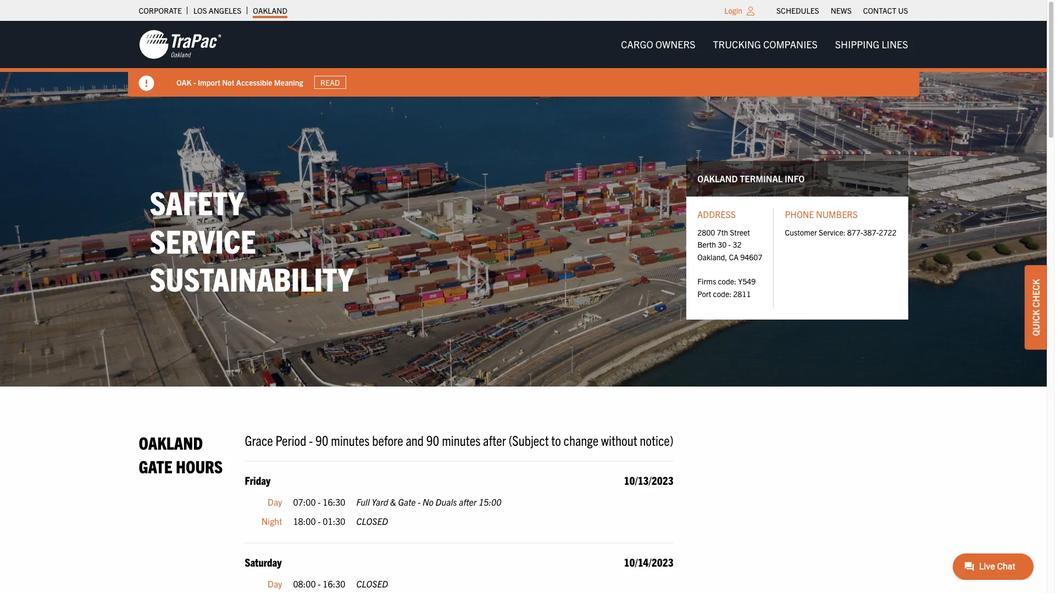 Task type: vqa. For each thing, say whether or not it's contained in the screenshot.
minutes to the right
yes



Task type: describe. For each thing, give the bounding box(es) containing it.
contact us
[[864, 5, 909, 15]]

news link
[[831, 3, 852, 18]]

2811
[[734, 289, 751, 299]]

read
[[320, 78, 340, 87]]

16:30 for saturday
[[323, 579, 346, 590]]

quick
[[1031, 310, 1042, 336]]

7th
[[717, 228, 728, 237]]

- inside the 2800 7th street berth 30 - 32 oakland, ca 94607
[[729, 240, 731, 250]]

10/14/2023
[[624, 556, 674, 570]]

0 horizontal spatial after
[[459, 497, 477, 508]]

corporate link
[[139, 3, 182, 18]]

full
[[357, 497, 370, 508]]

2800
[[698, 228, 716, 237]]

berth
[[698, 240, 716, 250]]

safety
[[150, 182, 244, 222]]

los angeles
[[193, 5, 242, 15]]

cargo
[[621, 38, 654, 51]]

877-
[[848, 228, 864, 237]]

safety service sustainability
[[150, 182, 354, 299]]

los angeles link
[[193, 3, 242, 18]]

gate inside oakland gate hours
[[139, 456, 172, 477]]

closed for 01:30
[[357, 516, 388, 527]]

los
[[193, 5, 207, 15]]

info
[[785, 173, 805, 184]]

full yard & gate - no duals after 15:00
[[357, 497, 502, 508]]

banner containing cargo owners
[[0, 21, 1056, 97]]

oakland for oakland terminal info
[[698, 173, 738, 184]]

without
[[601, 431, 638, 449]]

firms
[[698, 277, 717, 287]]

2722
[[879, 228, 897, 237]]

oakland image
[[139, 29, 221, 60]]

closed for 16:30
[[357, 579, 388, 590]]

- right period
[[309, 431, 313, 449]]

notice)
[[640, 431, 674, 449]]

quick check
[[1031, 279, 1042, 336]]

port
[[698, 289, 712, 299]]

18:00 - 01:30
[[293, 516, 346, 527]]

login
[[725, 5, 743, 15]]

menu bar containing cargo owners
[[613, 33, 917, 56]]

service
[[150, 220, 256, 260]]

numbers
[[816, 209, 858, 220]]

menu bar containing schedules
[[771, 3, 914, 18]]

387-
[[864, 228, 879, 237]]

companies
[[764, 38, 818, 51]]

not
[[222, 77, 234, 87]]

shipping
[[836, 38, 880, 51]]

1 vertical spatial code:
[[713, 289, 732, 299]]

oak
[[176, 77, 191, 87]]

grace period - 90 minutes before and 90 minutes after (subject to change without notice)
[[245, 431, 674, 449]]

0 vertical spatial code:
[[718, 277, 737, 287]]

terminal
[[740, 173, 783, 184]]

angeles
[[209, 5, 242, 15]]

shipping lines link
[[827, 33, 917, 56]]

2 minutes from the left
[[442, 431, 481, 449]]

solid image
[[139, 76, 154, 91]]

service:
[[819, 228, 846, 237]]

cargo owners
[[621, 38, 696, 51]]

30
[[718, 240, 727, 250]]

us
[[899, 5, 909, 15]]

18:00
[[293, 516, 316, 527]]

hours
[[176, 456, 223, 477]]

1 horizontal spatial gate
[[398, 497, 416, 508]]

meaning
[[274, 77, 303, 87]]

news
[[831, 5, 852, 15]]

contact us link
[[864, 3, 909, 18]]

08:00
[[293, 579, 316, 590]]



Task type: locate. For each thing, give the bounding box(es) containing it.
trucking
[[713, 38, 761, 51]]

1 horizontal spatial after
[[483, 431, 506, 449]]

code: up 2811 in the right of the page
[[718, 277, 737, 287]]

1 vertical spatial menu bar
[[613, 33, 917, 56]]

oakland for oakland gate hours
[[139, 432, 203, 453]]

0 vertical spatial menu bar
[[771, 3, 914, 18]]

change
[[564, 431, 599, 449]]

2 day from the top
[[268, 579, 282, 590]]

to
[[552, 431, 561, 449]]

grace
[[245, 431, 273, 449]]

before
[[372, 431, 403, 449]]

- right oak
[[193, 77, 196, 87]]

street
[[730, 228, 750, 237]]

2 90 from the left
[[426, 431, 440, 449]]

1 closed from the top
[[357, 516, 388, 527]]

1 90 from the left
[[316, 431, 329, 449]]

read link
[[314, 76, 346, 89]]

and
[[406, 431, 424, 449]]

oakland inside oakland gate hours
[[139, 432, 203, 453]]

night
[[262, 516, 282, 527]]

0 vertical spatial gate
[[139, 456, 172, 477]]

01:30
[[323, 516, 346, 527]]

period
[[276, 431, 307, 449]]

address
[[698, 209, 736, 220]]

ca
[[729, 252, 739, 262]]

check
[[1031, 279, 1042, 308]]

corporate
[[139, 5, 182, 15]]

customer service: 877-387-2722
[[785, 228, 897, 237]]

08:00 - 16:30
[[293, 579, 346, 590]]

10/13/2023
[[624, 474, 674, 488]]

oakland right "angeles"
[[253, 5, 288, 15]]

menu bar up shipping
[[771, 3, 914, 18]]

1 vertical spatial 16:30
[[323, 579, 346, 590]]

oak - import not accessible meaning
[[176, 77, 303, 87]]

import
[[198, 77, 220, 87]]

90 right period
[[316, 431, 329, 449]]

07:00 - 16:30
[[293, 497, 346, 508]]

schedules
[[777, 5, 820, 15]]

firms code:  y549 port code:  2811
[[698, 277, 756, 299]]

0 vertical spatial after
[[483, 431, 506, 449]]

- left 01:30
[[318, 516, 321, 527]]

gate left hours
[[139, 456, 172, 477]]

minutes left the 'before'
[[331, 431, 370, 449]]

oakland up hours
[[139, 432, 203, 453]]

oakland up address
[[698, 173, 738, 184]]

day down "saturday"
[[268, 579, 282, 590]]

2800 7th street berth 30 - 32 oakland, ca 94607
[[698, 228, 763, 262]]

90
[[316, 431, 329, 449], [426, 431, 440, 449]]

0 vertical spatial closed
[[357, 516, 388, 527]]

1 vertical spatial after
[[459, 497, 477, 508]]

16:30 for friday
[[323, 497, 346, 508]]

0 horizontal spatial minutes
[[331, 431, 370, 449]]

customer
[[785, 228, 817, 237]]

- left no
[[418, 497, 421, 508]]

0 horizontal spatial 90
[[316, 431, 329, 449]]

&
[[390, 497, 396, 508]]

16:30 right 08:00
[[323, 579, 346, 590]]

sustainability
[[150, 259, 354, 299]]

phone numbers
[[785, 209, 858, 220]]

shipping lines
[[836, 38, 909, 51]]

oakland link
[[253, 3, 288, 18]]

32
[[733, 240, 742, 250]]

0 horizontal spatial oakland
[[139, 432, 203, 453]]

2 16:30 from the top
[[323, 579, 346, 590]]

1 16:30 from the top
[[323, 497, 346, 508]]

1 day from the top
[[268, 497, 282, 508]]

yard
[[372, 497, 388, 508]]

saturday
[[245, 556, 282, 570]]

after right duals
[[459, 497, 477, 508]]

oakland terminal info
[[698, 173, 805, 184]]

day
[[268, 497, 282, 508], [268, 579, 282, 590]]

07:00
[[293, 497, 316, 508]]

0 vertical spatial oakland
[[253, 5, 288, 15]]

0 horizontal spatial gate
[[139, 456, 172, 477]]

oakland
[[253, 5, 288, 15], [698, 173, 738, 184], [139, 432, 203, 453]]

15:00
[[479, 497, 502, 508]]

closed
[[357, 516, 388, 527], [357, 579, 388, 590]]

90 right and
[[426, 431, 440, 449]]

- left "32"
[[729, 240, 731, 250]]

menu bar
[[771, 3, 914, 18], [613, 33, 917, 56]]

gate
[[139, 456, 172, 477], [398, 497, 416, 508]]

after left (subject
[[483, 431, 506, 449]]

0 vertical spatial day
[[268, 497, 282, 508]]

- right 07:00
[[318, 497, 321, 508]]

schedules link
[[777, 3, 820, 18]]

94607
[[741, 252, 763, 262]]

1 horizontal spatial minutes
[[442, 431, 481, 449]]

closed right 08:00 - 16:30
[[357, 579, 388, 590]]

1 vertical spatial closed
[[357, 579, 388, 590]]

banner
[[0, 21, 1056, 97]]

day up night
[[268, 497, 282, 508]]

minutes right and
[[442, 431, 481, 449]]

16:30
[[323, 497, 346, 508], [323, 579, 346, 590]]

duals
[[436, 497, 457, 508]]

light image
[[747, 7, 755, 15]]

menu bar down light icon
[[613, 33, 917, 56]]

2 vertical spatial oakland
[[139, 432, 203, 453]]

- inside banner
[[193, 77, 196, 87]]

code:
[[718, 277, 737, 287], [713, 289, 732, 299]]

2 closed from the top
[[357, 579, 388, 590]]

day for saturday
[[268, 579, 282, 590]]

y549
[[738, 277, 756, 287]]

minutes
[[331, 431, 370, 449], [442, 431, 481, 449]]

friday
[[245, 474, 271, 488]]

oakland,
[[698, 252, 728, 262]]

0 vertical spatial 16:30
[[323, 497, 346, 508]]

16:30 up 01:30
[[323, 497, 346, 508]]

lines
[[882, 38, 909, 51]]

1 horizontal spatial oakland
[[253, 5, 288, 15]]

1 vertical spatial oakland
[[698, 173, 738, 184]]

oakland for oakland
[[253, 5, 288, 15]]

1 horizontal spatial 90
[[426, 431, 440, 449]]

1 vertical spatial gate
[[398, 497, 416, 508]]

trucking companies link
[[705, 33, 827, 56]]

quick check link
[[1025, 266, 1047, 350]]

closed down yard
[[357, 516, 388, 527]]

1 vertical spatial day
[[268, 579, 282, 590]]

phone
[[785, 209, 814, 220]]

contact
[[864, 5, 897, 15]]

gate right & on the bottom of page
[[398, 497, 416, 508]]

accessible
[[236, 77, 272, 87]]

code: right port
[[713, 289, 732, 299]]

day for friday
[[268, 497, 282, 508]]

oakland gate hours
[[139, 432, 223, 477]]

no
[[423, 497, 434, 508]]

(subject
[[509, 431, 549, 449]]

after
[[483, 431, 506, 449], [459, 497, 477, 508]]

trucking companies
[[713, 38, 818, 51]]

login link
[[725, 5, 743, 15]]

owners
[[656, 38, 696, 51]]

1 minutes from the left
[[331, 431, 370, 449]]

2 horizontal spatial oakland
[[698, 173, 738, 184]]

- right 08:00
[[318, 579, 321, 590]]



